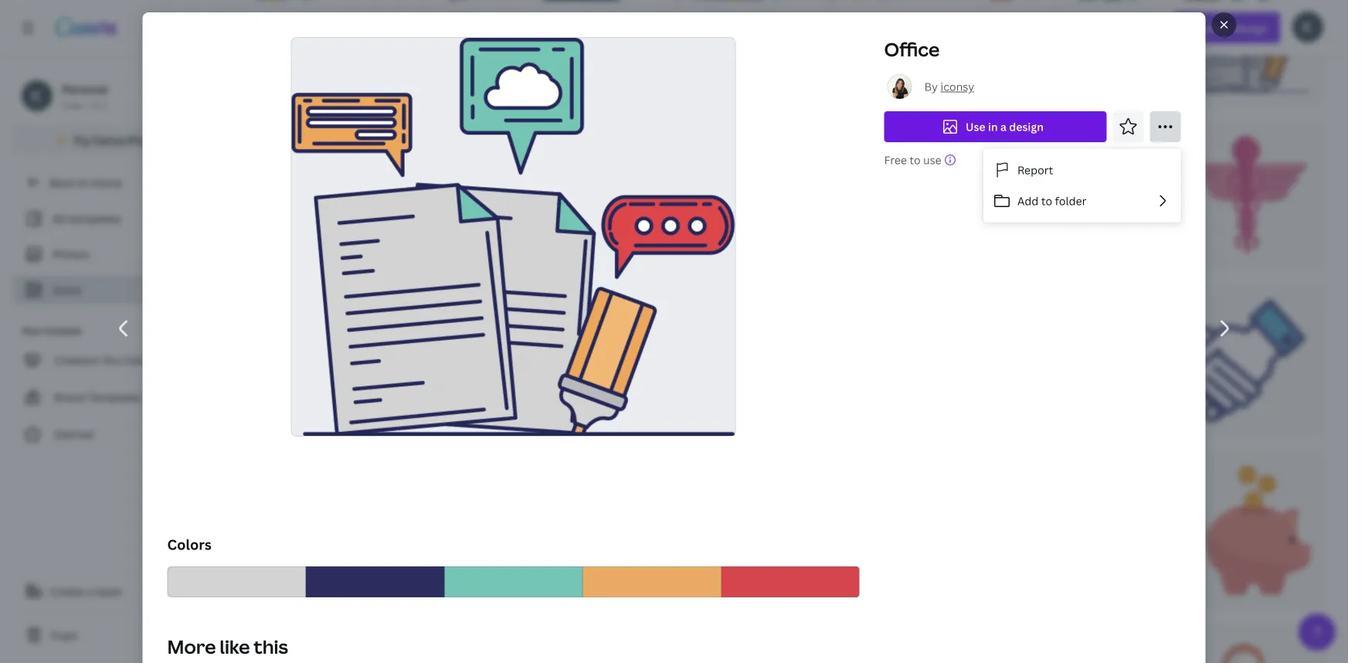 Task type: vqa. For each thing, say whether or not it's contained in the screenshot.
Add
yes



Task type: locate. For each thing, give the bounding box(es) containing it.
None search field
[[658, 12, 1070, 43]]

templates
[[69, 211, 121, 226]]

free for free to use
[[885, 153, 907, 167]]

add
[[1018, 193, 1039, 208]]

trash link
[[12, 620, 201, 651]]

to for add
[[1042, 193, 1053, 208]]

to for back
[[77, 175, 88, 190]]

create a team
[[49, 584, 122, 599]]

pointer map location vacations travel image
[[1175, 638, 1310, 663]]

0 vertical spatial to
[[910, 153, 921, 167]]

report
[[1018, 163, 1054, 177]]

clock icon image
[[716, 136, 857, 255]]

report button
[[984, 155, 1182, 185]]

health heart with pulse symbol  multiply line   style icon image
[[636, 466, 801, 595]]

brand templates
[[54, 390, 142, 405]]

school palette paints detail style icon image
[[673, 0, 784, 92]]

1 horizontal spatial free
[[885, 153, 907, 167]]

0 horizontal spatial free
[[62, 99, 81, 111]]

to right "add"
[[1042, 193, 1053, 208]]

1 horizontal spatial to
[[910, 153, 921, 167]]

design
[[1010, 119, 1044, 134]]

2 vertical spatial to
[[1042, 193, 1053, 208]]

health symbol texture tonal   style icon image
[[1187, 136, 1311, 255]]

0 vertical spatial a
[[1001, 119, 1007, 134]]

free
[[62, 99, 81, 111], [885, 153, 907, 167]]

back to home link
[[12, 167, 201, 198]]

$
[[340, 250, 346, 260], [503, 250, 508, 260], [668, 250, 673, 260], [347, 418, 352, 428], [512, 418, 518, 428]]

icons
[[53, 282, 81, 297]]

2 horizontal spatial to
[[1042, 193, 1053, 208]]

$ for money bag dollar filled icon
[[347, 418, 352, 428]]

iconsy
[[941, 79, 975, 94]]

to
[[910, 153, 921, 167], [77, 175, 88, 190], [1042, 193, 1053, 208]]

0 horizontal spatial to
[[77, 175, 88, 190]]

to inside button
[[1042, 193, 1053, 208]]

a right in
[[1001, 119, 1007, 134]]

starred link
[[12, 419, 201, 450]]

pro
[[128, 133, 146, 147]]

add to folder button
[[984, 185, 1182, 216]]

use in a design button
[[885, 111, 1107, 142]]

follow
[[124, 353, 158, 368]]

this
[[254, 634, 288, 659]]

talking speech bubble flat style icon image
[[530, 0, 631, 92]]

hand like detailed style icon image
[[550, 136, 671, 255]]

receipt commercial with money symbol image
[[387, 136, 506, 255]]

cryptocurrency image
[[224, 0, 318, 92]]

coin money dollar filled style icon image
[[393, 299, 516, 423]]

earth preservation image
[[226, 638, 341, 663]]

top level navigation element
[[136, 12, 621, 43]]

school chalkboard detail style icon image
[[900, 136, 997, 255]]

0 vertical spatial free
[[62, 99, 81, 111]]

to right "back"
[[77, 175, 88, 190]]

safe box money filled icon image
[[226, 136, 344, 255]]

your
[[22, 324, 42, 337]]

by iconsy
[[925, 79, 975, 94]]

$ for coin money dollar filled style icon in the left of the page
[[512, 418, 518, 428]]

creators
[[54, 353, 99, 368]]

modern technology icon image
[[361, 0, 486, 92]]

$ for hand like detailed style icon
[[668, 250, 673, 260]]

a
[[1001, 119, 1007, 134], [87, 584, 93, 599]]

1 vertical spatial free
[[885, 153, 907, 167]]

you
[[102, 353, 121, 368]]

to left use
[[910, 153, 921, 167]]

creators you follow
[[54, 353, 158, 368]]

try
[[73, 133, 90, 147]]

brand
[[54, 390, 86, 405]]

0 horizontal spatial office image
[[292, 38, 736, 436]]

dollar money symbol filled icon image
[[847, 466, 976, 595]]

free left use
[[885, 153, 907, 167]]

templates
[[88, 390, 142, 405]]

free left '•'
[[62, 99, 81, 111]]

iconsy link
[[941, 79, 975, 94]]

try canva pro
[[73, 133, 146, 147]]

1 vertical spatial a
[[87, 584, 93, 599]]

1 vertical spatial to
[[77, 175, 88, 190]]

office image
[[1186, 0, 1310, 92], [292, 38, 736, 436]]

1 horizontal spatial office image
[[1186, 0, 1310, 92]]

starred
[[54, 427, 93, 442]]

like
[[220, 634, 250, 659]]

more like this
[[167, 634, 288, 659]]

canva
[[93, 133, 125, 147]]

talk bubbles message communication icon organic drawn image
[[231, 466, 412, 595]]

a left team
[[87, 584, 93, 599]]

content
[[45, 324, 81, 337]]

folder
[[1055, 193, 1087, 208]]



Task type: describe. For each thing, give the bounding box(es) containing it.
creators you follow link
[[12, 345, 201, 376]]

$ for the safe box money filled icon
[[340, 250, 346, 260]]

all templates
[[53, 211, 121, 226]]

0 horizontal spatial a
[[87, 584, 93, 599]]

by
[[925, 79, 938, 94]]

back
[[49, 175, 74, 190]]

team holding hands fill style icon image
[[1127, 299, 1306, 423]]

try canva pro button
[[12, 125, 201, 155]]

face of woman  story book   style icon image
[[460, 466, 589, 595]]

brand templates link
[[12, 382, 201, 413]]

create a team button
[[12, 576, 201, 607]]

use
[[924, 153, 942, 167]]

trash
[[49, 628, 78, 643]]

personal
[[62, 82, 108, 96]]

your content
[[22, 324, 81, 337]]

1
[[103, 99, 108, 111]]

money line and fill style image
[[826, 0, 929, 92]]

reply icon image
[[1037, 136, 1144, 255]]

create
[[49, 584, 84, 599]]

back to home
[[49, 175, 122, 190]]

more
[[167, 634, 216, 659]]

to for free
[[910, 153, 921, 167]]

plant grow image
[[1068, 0, 1145, 92]]

photos link
[[22, 240, 192, 269]]

free to use
[[885, 153, 942, 167]]

office
[[885, 37, 940, 62]]

colors
[[167, 535, 212, 554]]

free for free •
[[62, 99, 81, 111]]

1 horizontal spatial a
[[1001, 119, 1007, 134]]

location icon image
[[561, 299, 699, 423]]

team
[[95, 584, 122, 599]]

spa theme icon image
[[967, 0, 1033, 92]]

•
[[84, 99, 88, 111]]

money bag dollar filled icon image
[[226, 299, 350, 423]]

use
[[966, 119, 986, 134]]

all
[[53, 211, 66, 226]]

in
[[988, 119, 998, 134]]

use in a design
[[966, 119, 1044, 134]]

all templates link
[[22, 204, 192, 233]]

piggy bank money flat image style image
[[1191, 466, 1312, 595]]

photos
[[53, 247, 89, 262]]

add to folder
[[1018, 193, 1087, 208]]

home
[[91, 175, 122, 190]]

free •
[[62, 99, 88, 111]]

$ for receipt commercial with money symbol image
[[503, 250, 508, 260]]



